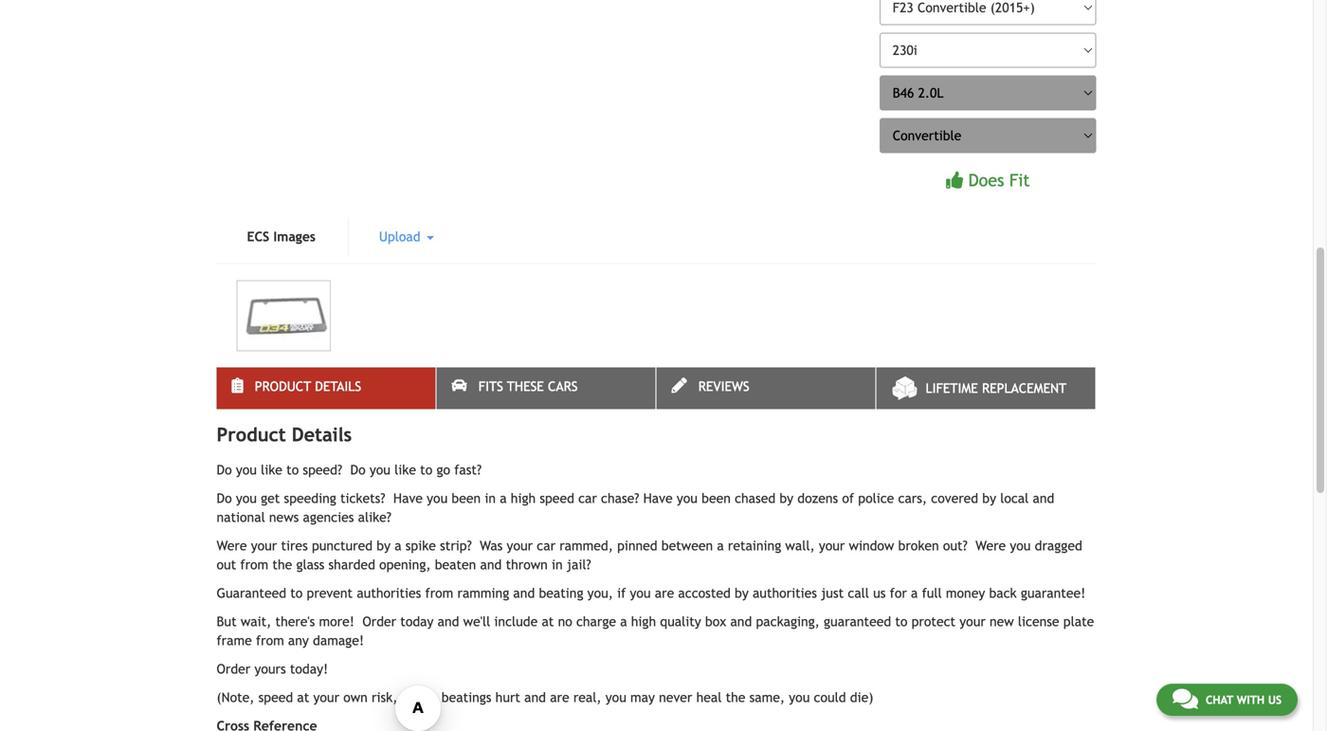 Task type: vqa. For each thing, say whether or not it's contained in the screenshot.
from
yes



Task type: describe. For each thing, give the bounding box(es) containing it.
prevent
[[307, 586, 353, 601]]

by left "dozens"
[[780, 491, 794, 506]]

and right "hurt"
[[525, 690, 546, 705]]

and left the we'll
[[438, 614, 459, 629]]

speed inside "do you get speeding tickets?  have you been in a high speed car chase? have you been chased by dozens of police cars, covered by local and national news agencies alike?"
[[540, 491, 575, 506]]

by right accosted
[[735, 586, 749, 601]]

product details link
[[217, 367, 436, 409]]

do you like to speed?  do you like to go fast?
[[217, 462, 482, 477]]

these
[[507, 379, 544, 394]]

1 vertical spatial product details
[[217, 423, 352, 446]]

chat with us link
[[1157, 684, 1298, 716]]

today!
[[290, 661, 328, 677]]

sharded
[[329, 557, 375, 572]]

your up thrown
[[507, 538, 533, 553]]

from inside were your tires punctured by a spike strip?  was your car rammed, pinned between a retaining wall, your window broken out?  were you dragged out from the glass sharded opening, beaten and thrown in jail?
[[240, 557, 269, 572]]

1 vertical spatial police
[[402, 690, 438, 705]]

0 horizontal spatial speed
[[259, 690, 293, 705]]

police inside "do you get speeding tickets?  have you been in a high speed car chase? have you been chased by dozens of police cars, covered by local and national news agencies alike?"
[[859, 491, 895, 506]]

high inside but wait, there's more!  order today and we'll include at no charge a high quality box and packaging, guaranteed to protect your new license plate frame from any damage!
[[631, 614, 656, 629]]

no
[[558, 614, 573, 629]]

high inside "do you get speeding tickets?  have you been in a high speed car chase? have you been chased by dozens of police cars, covered by local and national news agencies alike?"
[[511, 491, 536, 506]]

dozens
[[798, 491, 838, 506]]

hurt
[[496, 690, 521, 705]]

1 vertical spatial product
[[217, 423, 286, 446]]

protect
[[912, 614, 956, 629]]

go
[[437, 462, 450, 477]]

fits
[[479, 379, 503, 394]]

replacement
[[982, 381, 1067, 396]]

between
[[662, 538, 713, 553]]

news
[[269, 510, 299, 525]]

2 have from the left
[[644, 491, 673, 506]]

call
[[848, 586, 870, 601]]

spike
[[406, 538, 436, 553]]

does fit
[[969, 170, 1030, 190]]

by left local
[[983, 491, 997, 506]]

packaging,
[[756, 614, 820, 629]]

to up speeding
[[287, 462, 299, 477]]

wait,
[[241, 614, 272, 629]]

ecs
[[247, 229, 269, 244]]

we'll
[[463, 614, 490, 629]]

the inside were your tires punctured by a spike strip?  was your car rammed, pinned between a retaining wall, your window broken out?  were you dragged out from the glass sharded opening, beaten and thrown in jail?
[[273, 557, 292, 572]]

any
[[288, 633, 309, 648]]

beatings
[[442, 690, 492, 705]]

full
[[922, 586, 942, 601]]

covered
[[931, 491, 979, 506]]

ecs images
[[247, 229, 316, 244]]

a right between
[[717, 538, 724, 553]]

0 vertical spatial details
[[315, 379, 361, 394]]

lifetime replacement
[[926, 381, 1067, 396]]

reviews
[[699, 379, 750, 394]]

risk,
[[372, 690, 398, 705]]

ecs images link
[[217, 218, 346, 256]]

beating
[[539, 586, 584, 601]]

punctured
[[312, 538, 373, 553]]

and inside "do you get speeding tickets?  have you been in a high speed car chase? have you been chased by dozens of police cars, covered by local and national news agencies alike?"
[[1033, 491, 1055, 506]]

fits these cars
[[479, 379, 578, 394]]

cars,
[[899, 491, 928, 506]]

and right box
[[731, 614, 752, 629]]

include
[[494, 614, 538, 629]]

your right wall,
[[819, 538, 845, 553]]

box
[[705, 614, 727, 629]]

car inside "do you get speeding tickets?  have you been in a high speed car chase? have you been chased by dozens of police cars, covered by local and national news agencies alike?"
[[579, 491, 597, 506]]

fast?
[[454, 462, 482, 477]]

and down thrown
[[513, 586, 535, 601]]

guaranteed
[[824, 614, 892, 629]]

with
[[1237, 693, 1265, 706]]

do you get speeding tickets?  have you been in a high speed car chase? have you been chased by dozens of police cars, covered by local and national news agencies alike?
[[217, 491, 1055, 525]]

alike?
[[358, 510, 392, 525]]

a inside "do you get speeding tickets?  have you been in a high speed car chase? have you been chased by dozens of police cars, covered by local and national news agencies alike?"
[[500, 491, 507, 506]]

back
[[990, 586, 1017, 601]]

own
[[344, 690, 368, 705]]

to inside but wait, there's more!  order today and we'll include at no charge a high quality box and packaging, guaranteed to protect your new license plate frame from any damage!
[[896, 614, 908, 629]]

and inside were your tires punctured by a spike strip?  was your car rammed, pinned between a retaining wall, your window broken out?  were you dragged out from the glass sharded opening, beaten and thrown in jail?
[[480, 557, 502, 572]]

2 like from the left
[[395, 462, 416, 477]]

of
[[842, 491, 855, 506]]

chased
[[735, 491, 776, 506]]

1 have from the left
[[393, 491, 423, 506]]

you,
[[588, 586, 613, 601]]

never
[[659, 690, 693, 705]]

1 vertical spatial details
[[292, 423, 352, 446]]

do for to
[[217, 462, 232, 477]]

but
[[217, 614, 237, 629]]

your inside but wait, there's more!  order today and we'll include at no charge a high quality box and packaging, guaranteed to protect your new license plate frame from any damage!
[[960, 614, 986, 629]]

if
[[617, 586, 626, 601]]

chat with us
[[1206, 693, 1282, 706]]

die)
[[850, 690, 874, 705]]

at inside but wait, there's more!  order today and we'll include at no charge a high quality box and packaging, guaranteed to protect your new license plate frame from any damage!
[[542, 614, 554, 629]]

comments image
[[1173, 688, 1199, 710]]

damage!
[[313, 633, 364, 648]]

plate
[[1064, 614, 1095, 629]]

(note,
[[217, 690, 255, 705]]

0 horizontal spatial are
[[550, 690, 570, 705]]

guarantee!
[[1021, 586, 1086, 601]]

for
[[890, 586, 907, 601]]

ramming
[[458, 586, 509, 601]]

chat
[[1206, 693, 1234, 706]]

chase?
[[601, 491, 640, 506]]

may
[[631, 690, 655, 705]]

upload
[[379, 229, 425, 244]]

license
[[1018, 614, 1060, 629]]

by inside were your tires punctured by a spike strip?  was your car rammed, pinned between a retaining wall, your window broken out?  were you dragged out from the glass sharded opening, beaten and thrown in jail?
[[377, 538, 391, 553]]

a right for
[[911, 586, 918, 601]]



Task type: locate. For each thing, give the bounding box(es) containing it.
do inside "do you get speeding tickets?  have you been in a high speed car chase? have you been chased by dozens of police cars, covered by local and national news agencies alike?"
[[217, 491, 232, 506]]

car inside were your tires punctured by a spike strip?  was your car rammed, pinned between a retaining wall, your window broken out?  were you dragged out from the glass sharded opening, beaten and thrown in jail?
[[537, 538, 556, 553]]

just
[[821, 586, 844, 601]]

0 horizontal spatial like
[[261, 462, 283, 477]]

1 horizontal spatial at
[[542, 614, 554, 629]]

authorities
[[357, 586, 421, 601], [753, 586, 817, 601]]

your left new
[[960, 614, 986, 629]]

does
[[969, 170, 1005, 190]]

have right chase? on the bottom left of page
[[644, 491, 673, 506]]

guaranteed
[[217, 586, 286, 601]]

images
[[273, 229, 316, 244]]

like up the get
[[261, 462, 283, 477]]

high down guaranteed to prevent authorities from ramming and beating you, if you are accosted by authorities just call us for a full money back guarantee!
[[631, 614, 656, 629]]

order inside but wait, there's more!  order today and we'll include at no charge a high quality box and packaging, guaranteed to protect your new license plate frame from any damage!
[[363, 614, 396, 629]]

fit
[[1010, 170, 1030, 190]]

do
[[217, 462, 232, 477], [350, 462, 366, 477], [217, 491, 232, 506]]

1 vertical spatial the
[[726, 690, 746, 705]]

order left today
[[363, 614, 396, 629]]

0 vertical spatial car
[[579, 491, 597, 506]]

been down fast?
[[452, 491, 481, 506]]

in inside "do you get speeding tickets?  have you been in a high speed car chase? have you been chased by dozens of police cars, covered by local and national news agencies alike?"
[[485, 491, 496, 506]]

1 authorities from the left
[[357, 586, 421, 601]]

your left tires
[[251, 538, 277, 553]]

glass
[[296, 557, 325, 572]]

product details down product details link
[[217, 423, 352, 446]]

get
[[261, 491, 280, 506]]

accosted
[[678, 586, 731, 601]]

thumbs up image
[[947, 172, 964, 189]]

(note, speed at your own risk, police beatings hurt and are real, you may never heal the same, you could die)
[[217, 690, 874, 705]]

in up the "was"
[[485, 491, 496, 506]]

product up the get
[[217, 423, 286, 446]]

1 horizontal spatial were
[[976, 538, 1006, 553]]

product
[[255, 379, 311, 394], [217, 423, 286, 446]]

heal
[[697, 690, 722, 705]]

car up thrown
[[537, 538, 556, 553]]

real,
[[574, 690, 602, 705]]

your
[[251, 538, 277, 553], [507, 538, 533, 553], [819, 538, 845, 553], [960, 614, 986, 629], [313, 690, 340, 705]]

0 horizontal spatial in
[[485, 491, 496, 506]]

broken
[[899, 538, 939, 553]]

a
[[500, 491, 507, 506], [395, 538, 402, 553], [717, 538, 724, 553], [911, 586, 918, 601], [620, 614, 627, 629]]

1 horizontal spatial like
[[395, 462, 416, 477]]

lifetime
[[926, 381, 978, 396]]

were your tires punctured by a spike strip?  was your car rammed, pinned between a retaining wall, your window broken out?  were you dragged out from the glass sharded opening, beaten and thrown in jail?
[[217, 538, 1083, 572]]

1 vertical spatial at
[[297, 690, 309, 705]]

from down the wait,
[[256, 633, 284, 648]]

0 vertical spatial the
[[273, 557, 292, 572]]

new
[[990, 614, 1014, 629]]

you
[[236, 462, 257, 477], [370, 462, 391, 477], [236, 491, 257, 506], [427, 491, 448, 506], [677, 491, 698, 506], [1010, 538, 1031, 553], [630, 586, 651, 601], [606, 690, 627, 705], [789, 690, 810, 705]]

to down for
[[896, 614, 908, 629]]

0 vertical spatial from
[[240, 557, 269, 572]]

are up quality
[[655, 586, 674, 601]]

0 vertical spatial product details
[[255, 379, 361, 394]]

order down "frame"
[[217, 661, 251, 677]]

police right risk,
[[402, 690, 438, 705]]

0 horizontal spatial high
[[511, 491, 536, 506]]

guaranteed to prevent authorities from ramming and beating you, if you are accosted by authorities just call us for a full money back guarantee!
[[217, 586, 1086, 601]]

1 like from the left
[[261, 462, 283, 477]]

police right 'of'
[[859, 491, 895, 506]]

1 were from the left
[[217, 538, 247, 553]]

2 were from the left
[[976, 538, 1006, 553]]

jail?
[[567, 557, 591, 572]]

1 vertical spatial in
[[552, 557, 563, 572]]

high up thrown
[[511, 491, 536, 506]]

from
[[240, 557, 269, 572], [425, 586, 454, 601], [256, 633, 284, 648]]

authorities up packaging,
[[753, 586, 817, 601]]

thrown
[[506, 557, 548, 572]]

a up the "was"
[[500, 491, 507, 506]]

cars
[[548, 379, 578, 394]]

1 vertical spatial high
[[631, 614, 656, 629]]

es#4020124 - 034-a03-0000 - 034 motorsport license plate frame  - fear no more, drive with ease and confidence with the 034motorsport license plate frame! - 034motorsport - audi bmw volkswagen mercedes benz mini porsche image
[[237, 280, 331, 351]]

there's
[[275, 614, 315, 629]]

yours
[[255, 661, 286, 677]]

0 vertical spatial at
[[542, 614, 554, 629]]

agencies
[[303, 510, 354, 525]]

were up out
[[217, 538, 247, 553]]

beaten
[[435, 557, 476, 572]]

like left go in the left of the page
[[395, 462, 416, 477]]

the down tires
[[273, 557, 292, 572]]

in inside were your tires punctured by a spike strip?  was your car rammed, pinned between a retaining wall, your window broken out?  were you dragged out from the glass sharded opening, beaten and thrown in jail?
[[552, 557, 563, 572]]

1 vertical spatial from
[[425, 586, 454, 601]]

reviews link
[[657, 367, 876, 409]]

1 horizontal spatial the
[[726, 690, 746, 705]]

0 vertical spatial in
[[485, 491, 496, 506]]

us
[[1269, 693, 1282, 706]]

to up there's
[[290, 586, 303, 601]]

at
[[542, 614, 554, 629], [297, 690, 309, 705]]

0 horizontal spatial police
[[402, 690, 438, 705]]

a up the opening, on the bottom left of the page
[[395, 538, 402, 553]]

the right heal
[[726, 690, 746, 705]]

from inside but wait, there's more!  order today and we'll include at no charge a high quality box and packaging, guaranteed to protect your new license plate frame from any damage!
[[256, 633, 284, 648]]

2 vertical spatial from
[[256, 633, 284, 648]]

at left no
[[542, 614, 554, 629]]

your left own
[[313, 690, 340, 705]]

1 horizontal spatial been
[[702, 491, 731, 506]]

could
[[814, 690, 846, 705]]

0 horizontal spatial authorities
[[357, 586, 421, 601]]

car left chase? on the bottom left of page
[[579, 491, 597, 506]]

2 authorities from the left
[[753, 586, 817, 601]]

product details
[[255, 379, 361, 394], [217, 423, 352, 446]]

dragged
[[1035, 538, 1083, 553]]

but wait, there's more!  order today and we'll include at no charge a high quality box and packaging, guaranteed to protect your new license plate frame from any damage!
[[217, 614, 1095, 648]]

0 horizontal spatial car
[[537, 538, 556, 553]]

car
[[579, 491, 597, 506], [537, 538, 556, 553]]

order yours today!
[[217, 661, 328, 677]]

1 horizontal spatial order
[[363, 614, 396, 629]]

1 horizontal spatial car
[[579, 491, 597, 506]]

was
[[480, 538, 503, 553]]

at down today!
[[297, 690, 309, 705]]

0 horizontal spatial been
[[452, 491, 481, 506]]

been left 'chased'
[[702, 491, 731, 506]]

speed down order yours today!
[[259, 690, 293, 705]]

today
[[400, 614, 434, 629]]

like
[[261, 462, 283, 477], [395, 462, 416, 477]]

frame
[[217, 633, 252, 648]]

you inside were your tires punctured by a spike strip?  was your car rammed, pinned between a retaining wall, your window broken out?  were you dragged out from the glass sharded opening, beaten and thrown in jail?
[[1010, 538, 1031, 553]]

to left go in the left of the page
[[420, 462, 433, 477]]

1 horizontal spatial authorities
[[753, 586, 817, 601]]

0 vertical spatial speed
[[540, 491, 575, 506]]

in left jail?
[[552, 557, 563, 572]]

tires
[[281, 538, 308, 553]]

1 been from the left
[[452, 491, 481, 506]]

and right local
[[1033, 491, 1055, 506]]

charge
[[577, 614, 616, 629]]

speed up 'rammed,'
[[540, 491, 575, 506]]

rammed,
[[560, 538, 613, 553]]

authorities down the opening, on the bottom left of the page
[[357, 586, 421, 601]]

were
[[217, 538, 247, 553], [976, 538, 1006, 553]]

1 horizontal spatial police
[[859, 491, 895, 506]]

0 vertical spatial police
[[859, 491, 895, 506]]

0 horizontal spatial at
[[297, 690, 309, 705]]

1 vertical spatial are
[[550, 690, 570, 705]]

1 vertical spatial order
[[217, 661, 251, 677]]

a inside but wait, there's more!  order today and we'll include at no charge a high quality box and packaging, guaranteed to protect your new license plate frame from any damage!
[[620, 614, 627, 629]]

product details down the es#4020124 - 034-a03-0000 - 034 motorsport license plate frame  - fear no more, drive with ease and confidence with the 034motorsport license plate frame! - 034motorsport - audi bmw volkswagen mercedes benz mini porsche 'image'
[[255, 379, 361, 394]]

product down the es#4020124 - 034-a03-0000 - 034 motorsport license plate frame  - fear no more, drive with ease and confidence with the 034motorsport license plate frame! - 034motorsport - audi bmw volkswagen mercedes benz mini porsche 'image'
[[255, 379, 311, 394]]

0 vertical spatial order
[[363, 614, 396, 629]]

1 horizontal spatial speed
[[540, 491, 575, 506]]

opening,
[[379, 557, 431, 572]]

a right charge at the bottom of the page
[[620, 614, 627, 629]]

pinned
[[617, 538, 658, 553]]

1 vertical spatial speed
[[259, 690, 293, 705]]

1 vertical spatial car
[[537, 538, 556, 553]]

details
[[315, 379, 361, 394], [292, 423, 352, 446]]

local
[[1001, 491, 1029, 506]]

are
[[655, 586, 674, 601], [550, 690, 570, 705]]

1 horizontal spatial are
[[655, 586, 674, 601]]

from right out
[[240, 557, 269, 572]]

wall,
[[786, 538, 815, 553]]

and down the "was"
[[480, 557, 502, 572]]

0 horizontal spatial the
[[273, 557, 292, 572]]

in
[[485, 491, 496, 506], [552, 557, 563, 572]]

by up the opening, on the bottom left of the page
[[377, 538, 391, 553]]

1 horizontal spatial have
[[644, 491, 673, 506]]

were up 'back'
[[976, 538, 1006, 553]]

national
[[217, 510, 265, 525]]

and
[[1033, 491, 1055, 506], [480, 557, 502, 572], [513, 586, 535, 601], [438, 614, 459, 629], [731, 614, 752, 629], [525, 690, 546, 705]]

0 vertical spatial are
[[655, 586, 674, 601]]

are left real, at bottom left
[[550, 690, 570, 705]]

quality
[[660, 614, 701, 629]]

high
[[511, 491, 536, 506], [631, 614, 656, 629]]

police
[[859, 491, 895, 506], [402, 690, 438, 705]]

do for speeding
[[217, 491, 232, 506]]

2 been from the left
[[702, 491, 731, 506]]

retaining
[[728, 538, 782, 553]]

from down beaten
[[425, 586, 454, 601]]

0 horizontal spatial have
[[393, 491, 423, 506]]

0 horizontal spatial were
[[217, 538, 247, 553]]

same,
[[750, 690, 785, 705]]

0 horizontal spatial order
[[217, 661, 251, 677]]

have
[[393, 491, 423, 506], [644, 491, 673, 506]]

1 horizontal spatial high
[[631, 614, 656, 629]]

out
[[217, 557, 236, 572]]

speeding
[[284, 491, 336, 506]]

have up spike
[[393, 491, 423, 506]]

0 vertical spatial product
[[255, 379, 311, 394]]

window
[[849, 538, 895, 553]]

0 vertical spatial high
[[511, 491, 536, 506]]

1 horizontal spatial in
[[552, 557, 563, 572]]



